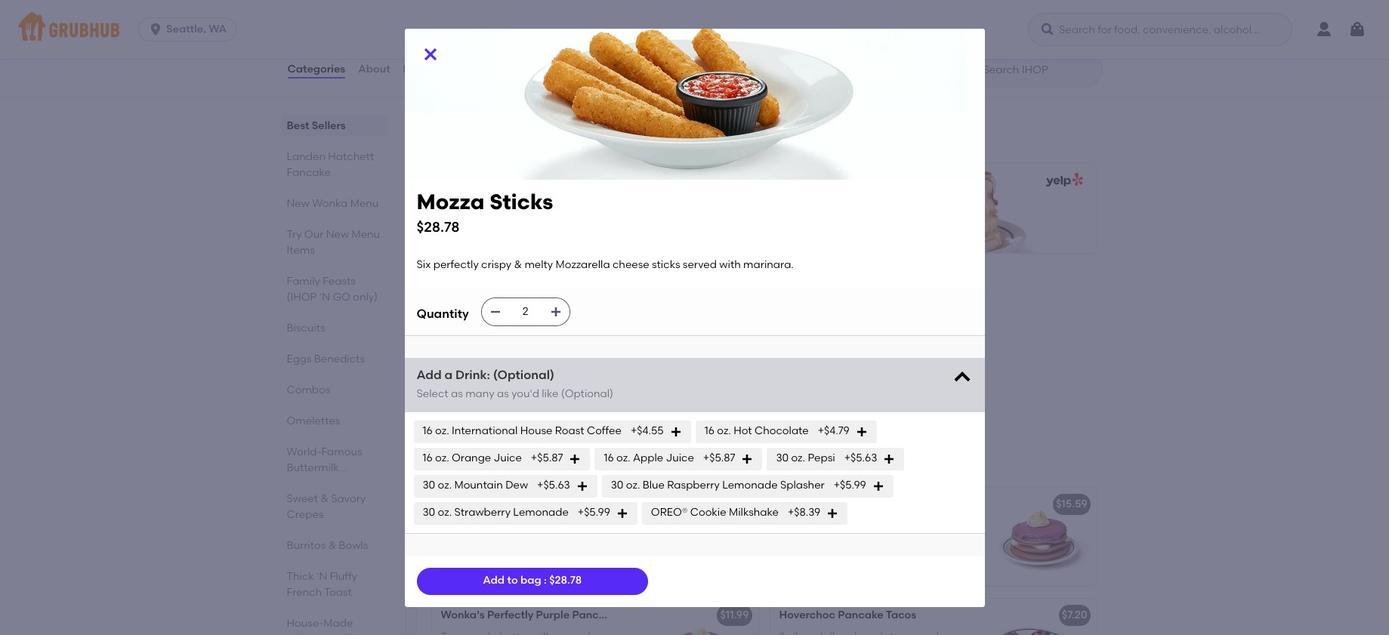 Task type: vqa. For each thing, say whether or not it's contained in the screenshot.


Task type: locate. For each thing, give the bounding box(es) containing it.
add left to on the left
[[483, 575, 505, 587]]

(ihop
[[287, 291, 317, 304]]

combos up omelettes
[[287, 384, 331, 397]]

$28.78
[[417, 219, 460, 236], [550, 575, 582, 587]]

fluffy
[[330, 571, 357, 583]]

oz. left apple
[[617, 452, 631, 465]]

roll
[[519, 370, 535, 383]]

1 horizontal spatial stack)
[[996, 498, 1029, 511]]

perfectly up creamy
[[826, 498, 872, 511]]

0 horizontal spatial combos
[[287, 384, 331, 397]]

1 vertical spatial 'n
[[317, 571, 327, 583]]

crispy
[[481, 259, 512, 272]]

0 horizontal spatial yelp image
[[705, 173, 745, 188]]

0 vertical spatial and
[[529, 535, 549, 548]]

16 for 16 oz. hot chocolate
[[705, 425, 715, 438]]

1 yelp image from the left
[[705, 173, 745, 188]]

30 for 30 oz. strawberry lemonade
[[423, 507, 435, 519]]

0 vertical spatial lemonade
[[722, 479, 778, 492]]

0 vertical spatial topped
[[578, 370, 615, 383]]

oz. left mountain
[[438, 479, 452, 492]]

and right topping
[[939, 566, 959, 578]]

(optional) right like at bottom left
[[561, 388, 614, 401]]

0 vertical spatial +$5.99
[[834, 479, 867, 492]]

landen down perfectly
[[429, 288, 488, 307]]

four for four purple buttermilk pancakes layered with creamy cheesecake mousse & topped with purple cream cheese icing, whipped topping and gold glitter sugar.
[[779, 520, 802, 532]]

roast
[[555, 425, 585, 438]]

+$5.63 right dew
[[537, 479, 570, 492]]

new right our
[[326, 228, 349, 241]]

$15.59 for four purple buttermilk pancakes layered with creamy cheesecake mousse & topped with purple cream cheese icing, whipped topping and gold glitter sugar.
[[1056, 498, 1088, 511]]

1 vertical spatial new
[[326, 228, 349, 241]]

layered inside four purple buttermilk pancakes layered with creamy cheesecake mousse & topped with purple cream cheese icing, whipped topping and gold glitter sugar.
[[779, 535, 818, 548]]

go
[[333, 291, 351, 304]]

and left hash
[[529, 535, 549, 548]]

30 oz. mountain dew
[[423, 479, 528, 492]]

hatchett down best sellers
[[328, 150, 374, 163]]

1 horizontal spatial hatchett
[[492, 288, 563, 307]]

30 for 30 oz. blue raspberry lemonade splasher
[[611, 479, 624, 492]]

1 vertical spatial landen
[[429, 288, 488, 307]]

svg image up "search ihop" search box
[[1041, 22, 1056, 37]]

1 horizontal spatial purple
[[896, 550, 929, 563]]

1 vertical spatial -
[[626, 609, 630, 622]]

with down a
[[441, 386, 462, 398]]

1 horizontal spatial new
[[326, 228, 349, 241]]

svg image down hot
[[742, 453, 754, 465]]

landen
[[287, 150, 326, 163], [429, 288, 488, 307]]

1 vertical spatial +$5.63
[[537, 479, 570, 492]]

and
[[529, 535, 549, 548], [939, 566, 959, 578]]

1 horizontal spatial -
[[964, 498, 969, 511]]

0 horizontal spatial +$5.87
[[531, 452, 563, 465]]

pancakes
[[521, 355, 571, 368], [895, 520, 946, 532]]

new wonka menu up dew
[[429, 453, 571, 472]]

new up the 30 oz. mountain dew
[[429, 453, 465, 472]]

a
[[445, 368, 453, 382]]

2 as from the left
[[497, 388, 509, 401]]

oz. for pepsi
[[792, 452, 806, 465]]

meat
[[499, 535, 526, 548]]

+$5.87 up the 30 oz. blue raspberry lemonade splasher
[[703, 452, 736, 465]]

'n inside thick 'n fluffy french toast
[[317, 571, 327, 583]]

svg image inside seattle, wa button
[[148, 22, 163, 37]]

& left melty on the left of the page
[[514, 259, 522, 272]]

1 vertical spatial new wonka menu
[[429, 453, 571, 472]]

wonka's for enjoy
[[441, 498, 485, 511]]

gold
[[779, 581, 802, 594]]

0 horizontal spatial purple
[[805, 520, 838, 532]]

+$8.39
[[788, 507, 821, 519]]

lemonade up enjoy our new wonka entrées, paired with eggs*, meat and hash browns.
[[513, 507, 569, 519]]

purple down +$8.39
[[805, 520, 838, 532]]

& inside the world-famous buttermilk pancakes sweet & savory crepes
[[321, 493, 329, 506]]

yelp image
[[705, 173, 745, 188], [1043, 173, 1083, 188]]

hatchett
[[328, 150, 374, 163], [492, 288, 563, 307]]

sticks inside mozza sticks $28.78
[[490, 189, 553, 214]]

2 yelp image from the left
[[1043, 173, 1083, 188]]

oz. left orange
[[435, 452, 449, 465]]

- left '(short' at the left
[[626, 609, 630, 622]]

best inside best sellers most ordered on grubhub
[[429, 116, 464, 135]]

best down categories button at the left of the page
[[287, 119, 309, 132]]

svg image
[[1349, 20, 1367, 39], [148, 22, 163, 37], [489, 306, 502, 318], [952, 367, 973, 388], [670, 426, 682, 438], [569, 453, 581, 465], [873, 480, 885, 492], [617, 507, 629, 520], [827, 507, 839, 520]]

1 horizontal spatial cream
[[932, 550, 966, 563]]

Search IHOP search field
[[982, 63, 1098, 77]]

four purple buttermilk pancakes layered with creamy cheesecake mousse & topped with purple cream cheese icing, whipped topping and gold glitter sugar.
[[779, 520, 966, 594]]

oz. left hot
[[717, 425, 731, 438]]

pancakes up filling
[[521, 355, 571, 368]]

stack) right (full
[[996, 498, 1029, 511]]

six perfectly crispy & melty mozzarella cheese sticks served with marinara.
[[417, 259, 794, 272]]

1 vertical spatial perfectly
[[487, 609, 534, 622]]

landen inside landen hatchett fancake
[[287, 150, 326, 163]]

pancakes inside the world-famous buttermilk pancakes sweet & savory crepes
[[287, 478, 337, 490]]

menu inside try our new menu items
[[352, 228, 380, 241]]

16 left hot
[[705, 425, 715, 438]]

- left (full
[[964, 498, 969, 511]]

1 vertical spatial hatchett
[[492, 288, 563, 307]]

+
[[745, 498, 752, 511]]

new wonka menu up our
[[287, 197, 379, 210]]

sellers down categories button at the left of the page
[[312, 119, 346, 132]]

buttermilk up cinnamon
[[466, 355, 519, 368]]

try our new menu items
[[287, 228, 380, 257]]

wonka's combos
[[441, 498, 531, 511]]

- for (short
[[626, 609, 630, 622]]

topped down creamy
[[832, 550, 870, 563]]

lemonade
[[722, 479, 778, 492], [513, 507, 569, 519]]

splasher
[[781, 479, 825, 492]]

juice up raspberry
[[666, 452, 694, 465]]

1 horizontal spatial yelp image
[[1043, 173, 1083, 188]]

0 horizontal spatial purple
[[536, 609, 570, 622]]

+$5.99 up paired
[[578, 507, 610, 519]]

'n left "go"
[[319, 291, 330, 304]]

16 for 16 oz. orange juice
[[423, 452, 433, 465]]

0 horizontal spatial +$5.63
[[537, 479, 570, 492]]

16 left orange
[[423, 452, 433, 465]]

as down a
[[451, 388, 463, 401]]

0 horizontal spatial new
[[287, 197, 310, 210]]

0 horizontal spatial stack)
[[667, 609, 701, 622]]

1 horizontal spatial $15.59
[[1056, 498, 1088, 511]]

four down +$8.39
[[779, 520, 802, 532]]

hoverchoc pancake tacos image
[[983, 599, 1097, 636]]

pancakes down "input item quantity" number field
[[519, 333, 570, 346]]

oz.
[[435, 425, 449, 438], [717, 425, 731, 438], [435, 452, 449, 465], [617, 452, 631, 465], [792, 452, 806, 465], [438, 479, 452, 492], [626, 479, 640, 492], [438, 507, 452, 519]]

new up try
[[287, 197, 310, 210]]

mozza
[[417, 189, 485, 214], [443, 204, 476, 217]]

0 horizontal spatial pancakes
[[521, 355, 571, 368]]

combos
[[287, 384, 331, 397], [487, 498, 531, 511]]

16 oz. international house roast coffee
[[423, 425, 622, 438]]

cheese down roll
[[501, 386, 538, 398]]

1 horizontal spatial juice
[[666, 452, 694, 465]]

cinnamon
[[465, 370, 517, 383]]

milkshake
[[729, 507, 779, 519]]

1 horizontal spatial layered
[[779, 535, 818, 548]]

four inside four purple buttermilk pancakes layered with creamy cheesecake mousse & topped with purple cream cheese icing, whipped topping and gold glitter sugar.
[[779, 520, 802, 532]]

2 +$5.87 from the left
[[703, 452, 736, 465]]

1 horizontal spatial purple
[[875, 498, 908, 511]]

30 down chocolate
[[776, 452, 789, 465]]

menu down "house"
[[528, 453, 571, 472]]

+$5.87 for 16 oz. apple juice
[[703, 452, 736, 465]]

0 vertical spatial buttermilk
[[466, 355, 519, 368]]

enjoy
[[441, 520, 468, 532]]

1 horizontal spatial four
[[779, 520, 802, 532]]

+$5.63 for 30 oz. pepsi
[[845, 452, 878, 465]]

0 horizontal spatial +$5.99
[[578, 507, 610, 519]]

house-
[[287, 617, 324, 630]]

most
[[429, 137, 454, 150]]

mozza inside mozza sticks $14.39
[[443, 204, 476, 217]]

fancake down 'six perfectly crispy & melty mozzarella cheese sticks served with marinara.'
[[567, 288, 636, 307]]

2 juice from the left
[[666, 452, 694, 465]]

1 juice from the left
[[494, 452, 522, 465]]

topped
[[578, 370, 615, 383], [832, 550, 870, 563]]

16 down select
[[423, 425, 433, 438]]

hoverchoc
[[779, 609, 836, 622]]

mozza for mozza sticks $14.39
[[443, 204, 476, 217]]

sellers inside best sellers most ordered on grubhub
[[468, 116, 520, 135]]

tacos
[[886, 609, 917, 622]]

0 horizontal spatial (optional)
[[493, 368, 555, 382]]

0 vertical spatial $15.59
[[718, 333, 749, 346]]

+$5.63 down +$4.79
[[845, 452, 878, 465]]

family feasts (ihop 'n go only)
[[287, 275, 378, 304]]

1 horizontal spatial and
[[939, 566, 959, 578]]

sticks down on on the left top of the page
[[490, 189, 553, 214]]

perfectly for wonka's perfectly purple pancakes - (short stack)
[[487, 609, 534, 622]]

svg image up entrées,
[[576, 480, 588, 492]]

0 horizontal spatial four
[[441, 355, 464, 368]]

+$5.99
[[834, 479, 867, 492], [578, 507, 610, 519]]

0 horizontal spatial layered
[[574, 355, 612, 368]]

menu up try our new menu items
[[350, 197, 379, 210]]

1 vertical spatial fancake
[[567, 288, 636, 307]]

0 horizontal spatial hatchett
[[328, 150, 374, 163]]

'n right the thick
[[317, 571, 327, 583]]

0 horizontal spatial landen
[[287, 150, 326, 163]]

0 vertical spatial 'n
[[319, 291, 330, 304]]

four up a
[[441, 355, 464, 368]]

0 vertical spatial new
[[287, 197, 310, 210]]

1 horizontal spatial +$5.87
[[703, 452, 736, 465]]

$15.59
[[718, 333, 749, 346], [1056, 498, 1088, 511]]

wonka up meat
[[514, 520, 549, 532]]

four inside four buttermilk pancakes layered with cinnamon roll filling & topped with cream cheese icing.
[[441, 355, 464, 368]]

0 vertical spatial cream
[[465, 386, 499, 398]]

juice for 16 oz. orange juice
[[494, 452, 522, 465]]

0 horizontal spatial perfectly
[[487, 609, 534, 622]]

pancakes down buttermilk
[[287, 478, 337, 490]]

four
[[441, 355, 464, 368], [779, 520, 802, 532]]

0 vertical spatial landen hatchett fancake
[[287, 150, 374, 179]]

sticks for mozza sticks $28.78
[[490, 189, 553, 214]]

wonka up mountain
[[469, 453, 524, 472]]

oz. down select
[[435, 425, 449, 438]]

0 vertical spatial layered
[[574, 355, 612, 368]]

1 horizontal spatial pancakes
[[895, 520, 946, 532]]

2 vertical spatial cheese
[[779, 566, 816, 578]]

enjoy our new wonka entrées, paired with eggs*, meat and hash browns.
[[441, 520, 629, 548]]

stack) for wonka's perfectly purple pancakes - (short stack)
[[667, 609, 701, 622]]

(optional)
[[493, 368, 555, 382], [561, 388, 614, 401]]

0 horizontal spatial cheese
[[501, 386, 538, 398]]

perfectly for wonka's perfectly purple pancakes - (full stack)
[[826, 498, 872, 511]]

+$5.87 down "house"
[[531, 452, 563, 465]]

try
[[287, 228, 302, 241]]

with down the enjoy
[[441, 535, 462, 548]]

svg image
[[1041, 22, 1056, 37], [421, 45, 439, 63], [550, 306, 562, 318], [856, 426, 868, 438], [742, 453, 754, 465], [884, 453, 896, 465], [576, 480, 588, 492]]

our
[[471, 520, 488, 532]]

0 horizontal spatial topped
[[578, 370, 615, 383]]

+$5.87
[[531, 452, 563, 465], [703, 452, 736, 465]]

whipped
[[849, 566, 894, 578]]

1 vertical spatial buttermilk
[[840, 520, 893, 532]]

oz. left pepsi
[[792, 452, 806, 465]]

$28.78 up six on the top left
[[417, 219, 460, 236]]

on
[[499, 137, 512, 150]]

0 vertical spatial cheese
[[613, 259, 650, 272]]

oz. left blue at the bottom left of page
[[626, 479, 640, 492]]

0 vertical spatial fancake
[[287, 166, 331, 179]]

(optional) up you'd
[[493, 368, 555, 382]]

lemonade up +
[[722, 479, 778, 492]]

add inside add a drink: (optional) select as many as you'd like (optional)
[[417, 368, 442, 382]]

0 horizontal spatial $15.59
[[718, 333, 749, 346]]

fancake down best sellers
[[287, 166, 331, 179]]

0 vertical spatial hatchett
[[328, 150, 374, 163]]

svg image right "about"
[[421, 45, 439, 63]]

add for add a drink: (optional)
[[417, 368, 442, 382]]

16 down coffee
[[604, 452, 614, 465]]

1 horizontal spatial sellers
[[468, 116, 520, 135]]

+$5.99 for 30 oz. blue raspberry lemonade splasher
[[834, 479, 867, 492]]

cheese inside four buttermilk pancakes layered with cinnamon roll filling & topped with cream cheese icing.
[[501, 386, 538, 398]]

omelettes
[[287, 415, 340, 428]]

juice up dew
[[494, 452, 522, 465]]

0 vertical spatial (optional)
[[493, 368, 555, 382]]

sticks inside mozza sticks $14.39
[[479, 204, 510, 217]]

with up the icing,
[[820, 535, 842, 548]]

wonka's combos image
[[645, 488, 758, 587]]

eggs*,
[[465, 535, 496, 548]]

0 vertical spatial four
[[441, 355, 464, 368]]

16
[[423, 425, 433, 438], [705, 425, 715, 438], [423, 452, 433, 465], [604, 452, 614, 465]]

$28.78 right :
[[550, 575, 582, 587]]

sticks up crispy on the left of page
[[479, 204, 510, 217]]

1 vertical spatial lemonade
[[513, 507, 569, 519]]

as down cinnamon
[[497, 388, 509, 401]]

1 horizontal spatial combos
[[487, 498, 531, 511]]

1 vertical spatial menu
[[352, 228, 380, 241]]

thick
[[287, 571, 314, 583]]

1 vertical spatial cream
[[932, 550, 966, 563]]

0 vertical spatial purple
[[875, 498, 908, 511]]

hoverchoc pancake tacos
[[779, 609, 917, 622]]

landen hatchett fancake down best sellers
[[287, 150, 374, 179]]

wonka's perfectly purple pancakes - (full stack) image
[[983, 488, 1097, 587]]

with
[[720, 259, 741, 272], [441, 370, 462, 383], [441, 386, 462, 398], [441, 535, 462, 548], [820, 535, 842, 548], [872, 550, 894, 563]]

2 horizontal spatial cheese
[[779, 566, 816, 578]]

layered inside four buttermilk pancakes layered with cinnamon roll filling & topped with cream cheese icing.
[[574, 355, 612, 368]]

best for best sellers most ordered on grubhub
[[429, 116, 464, 135]]

0 vertical spatial wonka
[[312, 197, 348, 210]]

1 vertical spatial add
[[483, 575, 505, 587]]

1 horizontal spatial +$5.99
[[834, 479, 867, 492]]

1 vertical spatial $28.78
[[550, 575, 582, 587]]

stack) right '(short' at the left
[[667, 609, 701, 622]]

sticks for mozza sticks $14.39
[[479, 204, 510, 217]]

0 horizontal spatial sellers
[[312, 119, 346, 132]]

0 vertical spatial landen
[[287, 150, 326, 163]]

& up the icing,
[[821, 550, 829, 563]]

+$5.99 down pepsi
[[834, 479, 867, 492]]

0 horizontal spatial new wonka menu
[[287, 197, 379, 210]]

purple up topping
[[896, 550, 929, 563]]

sellers up on on the left top of the page
[[468, 116, 520, 135]]

16 for 16 oz. international house roast coffee
[[423, 425, 433, 438]]

only)
[[353, 291, 378, 304]]

pancakes up cheesecake
[[911, 498, 962, 511]]

cream down cheesecake
[[932, 550, 966, 563]]

1 horizontal spatial buttermilk
[[840, 520, 893, 532]]

landen hatchett fancake down melty on the left of the page
[[429, 288, 636, 307]]

buttermilk inside four purple buttermilk pancakes layered with creamy cheesecake mousse & topped with purple cream cheese icing, whipped topping and gold glitter sugar.
[[840, 520, 893, 532]]

1 vertical spatial stack)
[[667, 609, 701, 622]]

0 vertical spatial $28.78
[[417, 219, 460, 236]]

1 horizontal spatial perfectly
[[826, 498, 872, 511]]

fancake inside landen hatchett fancake
[[287, 166, 331, 179]]

2 vertical spatial new
[[429, 453, 465, 472]]

cinn-a-stack® pancakes image
[[645, 324, 758, 422]]

pancakes left '(short' at the left
[[572, 609, 623, 622]]

pancakes inside four purple buttermilk pancakes layered with creamy cheesecake mousse & topped with purple cream cheese icing, whipped topping and gold glitter sugar.
[[895, 520, 946, 532]]

stack)
[[996, 498, 1029, 511], [667, 609, 701, 622]]

buttermilk
[[287, 462, 339, 475]]

belgian
[[287, 633, 325, 636]]

topped inside four buttermilk pancakes layered with cinnamon roll filling & topped with cream cheese icing.
[[578, 370, 615, 383]]

layered
[[574, 355, 612, 368], [779, 535, 818, 548]]

cream inside four purple buttermilk pancakes layered with creamy cheesecake mousse & topped with purple cream cheese icing, whipped topping and gold glitter sugar.
[[932, 550, 966, 563]]

1 vertical spatial cheese
[[501, 386, 538, 398]]

orange
[[452, 452, 491, 465]]

0 vertical spatial +$5.63
[[845, 452, 878, 465]]

wonka's
[[441, 498, 485, 511], [779, 498, 823, 511], [441, 609, 485, 622]]

best up most
[[429, 116, 464, 135]]

new wonka menu
[[287, 197, 379, 210], [429, 453, 571, 472]]

mozza inside mozza sticks $28.78
[[417, 189, 485, 214]]

0 horizontal spatial cream
[[465, 386, 499, 398]]

1 vertical spatial pancakes
[[895, 520, 946, 532]]

main navigation navigation
[[0, 0, 1390, 59]]

house
[[520, 425, 553, 438]]

hatchett down melty on the left of the page
[[492, 288, 563, 307]]

svg image up wonka's perfectly purple pancakes - (full stack)
[[884, 453, 896, 465]]

combos down dew
[[487, 498, 531, 511]]

0 horizontal spatial buttermilk
[[466, 355, 519, 368]]

cheese down mousse
[[779, 566, 816, 578]]

sellers
[[468, 116, 520, 135], [312, 119, 346, 132]]

cookie
[[690, 507, 727, 519]]

& inside four buttermilk pancakes layered with cinnamon roll filling & topped with cream cheese icing.
[[567, 370, 575, 383]]

1 +$5.87 from the left
[[531, 452, 563, 465]]

0 vertical spatial stack)
[[996, 498, 1029, 511]]

wonka up our
[[312, 197, 348, 210]]

eggs
[[287, 353, 312, 366]]

four buttermilk pancakes layered with cinnamon roll filling & topped with cream cheese icing.
[[441, 355, 615, 398]]

svg image inside the main navigation "navigation"
[[1041, 22, 1056, 37]]

purple down :
[[536, 609, 570, 622]]

1 vertical spatial layered
[[779, 535, 818, 548]]

1 vertical spatial topped
[[832, 550, 870, 563]]

cheese left sticks at the left
[[613, 259, 650, 272]]

2 horizontal spatial new
[[429, 453, 465, 472]]

wonka's perfectly purple pancakes - (short stack)
[[441, 609, 701, 622]]

reviews button
[[402, 42, 446, 97]]

1 horizontal spatial +$5.63
[[845, 452, 878, 465]]

1 vertical spatial and
[[939, 566, 959, 578]]

with up whipped
[[872, 550, 894, 563]]

mozza for mozza sticks $28.78
[[417, 189, 485, 214]]

30 left blue at the bottom left of page
[[611, 479, 624, 492]]

&
[[514, 259, 522, 272], [567, 370, 575, 383], [321, 493, 329, 506], [328, 540, 336, 552], [821, 550, 829, 563]]

buttermilk up creamy
[[840, 520, 893, 532]]

cream down cinnamon
[[465, 386, 499, 398]]

& right sweet
[[321, 493, 329, 506]]

purple up cheesecake
[[875, 498, 908, 511]]

cheese
[[613, 259, 650, 272], [501, 386, 538, 398], [779, 566, 816, 578]]

add left a
[[417, 368, 442, 382]]

1 horizontal spatial $28.78
[[550, 575, 582, 587]]



Task type: describe. For each thing, give the bounding box(es) containing it.
with inside enjoy our new wonka entrées, paired with eggs*, meat and hash browns.
[[441, 535, 462, 548]]

thick 'n fluffy french toast
[[287, 571, 357, 599]]

+$5.99 for 30 oz. strawberry lemonade
[[578, 507, 610, 519]]

- for (full
[[964, 498, 969, 511]]

quantity
[[417, 307, 469, 321]]

0 vertical spatial menu
[[350, 197, 379, 210]]

wonka's for four
[[779, 498, 823, 511]]

30 oz. strawberry lemonade
[[423, 507, 569, 519]]

items
[[287, 244, 315, 257]]

$16.79 +
[[715, 498, 752, 511]]

cream inside four buttermilk pancakes layered with cinnamon roll filling & topped with cream cheese icing.
[[465, 386, 499, 398]]

oreo® cookie milkshake
[[651, 507, 779, 519]]

new
[[490, 520, 511, 532]]

and inside four purple buttermilk pancakes layered with creamy cheesecake mousse & topped with purple cream cheese icing, whipped topping and gold glitter sugar.
[[939, 566, 959, 578]]

sellers for best sellers
[[312, 119, 346, 132]]

family
[[287, 275, 320, 288]]

purple for (full
[[875, 498, 908, 511]]

$28.78 inside mozza sticks $28.78
[[417, 219, 460, 236]]

glitter
[[805, 581, 835, 594]]

famous
[[322, 446, 362, 459]]

cheesecake
[[886, 535, 948, 548]]

oreo®
[[651, 507, 688, 519]]

'n inside family feasts (ihop 'n go only)
[[319, 291, 330, 304]]

burritos & bowls
[[287, 540, 368, 552]]

sellers for best sellers most ordered on grubhub
[[468, 116, 520, 135]]

+$5.87 for 16 oz. orange juice
[[531, 452, 563, 465]]

bag
[[521, 575, 542, 587]]

browns.
[[579, 535, 619, 548]]

reviews
[[403, 63, 445, 75]]

international
[[452, 425, 518, 438]]

wonka's perfectly purple pancakes - (full stack)
[[779, 498, 1029, 511]]

30 oz. blue raspberry lemonade splasher
[[611, 479, 825, 492]]

sugar.
[[838, 581, 869, 594]]

pancakes for wonka's perfectly purple pancakes - (full stack)
[[911, 498, 962, 511]]

mozza sticks $28.78
[[417, 189, 553, 236]]

30 oz. pepsi
[[776, 452, 836, 465]]

oz. for strawberry
[[438, 507, 452, 519]]

1 vertical spatial combos
[[487, 498, 531, 511]]

grubhub
[[515, 137, 561, 150]]

svg image right +$4.79
[[856, 426, 868, 438]]

best for best sellers
[[287, 119, 309, 132]]

made
[[324, 617, 353, 630]]

1 vertical spatial purple
[[896, 550, 929, 563]]

oz. for mountain
[[438, 479, 452, 492]]

toast
[[324, 586, 352, 599]]

best sellers
[[287, 119, 346, 132]]

creamy
[[844, 535, 883, 548]]

best sellers most ordered on grubhub
[[429, 116, 561, 150]]

0 vertical spatial combos
[[287, 384, 331, 397]]

wonka's perfectly purple pancakes - (short stack) image
[[645, 599, 758, 636]]

purple for (short
[[536, 609, 570, 622]]

+$5.63 for 30 oz. mountain dew
[[537, 479, 570, 492]]

seattle, wa button
[[138, 17, 243, 42]]

mountain
[[455, 479, 503, 492]]

new inside try our new menu items
[[326, 228, 349, 241]]

about
[[358, 63, 390, 75]]

sweet
[[287, 493, 318, 506]]

stack) for wonka's perfectly purple pancakes - (full stack)
[[996, 498, 1029, 511]]

many
[[466, 388, 495, 401]]

search icon image
[[959, 60, 977, 79]]

:
[[544, 575, 547, 587]]

& inside four purple buttermilk pancakes layered with creamy cheesecake mousse & topped with purple cream cheese icing, whipped topping and gold glitter sugar.
[[821, 550, 829, 563]]

buttermilk inside four buttermilk pancakes layered with cinnamon roll filling & topped with cream cheese icing.
[[466, 355, 519, 368]]

four for four buttermilk pancakes layered with cinnamon roll filling & topped with cream cheese icing.
[[441, 355, 464, 368]]

1 vertical spatial (optional)
[[561, 388, 614, 401]]

categories
[[288, 63, 345, 75]]

dew
[[506, 479, 528, 492]]

oz. for international
[[435, 425, 449, 438]]

six
[[417, 259, 431, 272]]

coffee
[[587, 425, 622, 438]]

feasts
[[323, 275, 356, 288]]

apple
[[633, 452, 664, 465]]

svg image right "input item quantity" number field
[[550, 306, 562, 318]]

paired
[[596, 520, 629, 532]]

1 horizontal spatial fancake
[[567, 288, 636, 307]]

pancakes for wonka's perfectly purple pancakes - (short stack)
[[572, 609, 623, 622]]

chocolate
[[755, 425, 809, 438]]

cinn-
[[441, 333, 469, 346]]

benedicts
[[314, 353, 365, 366]]

30 for 30 oz. mountain dew
[[423, 479, 435, 492]]

1 vertical spatial wonka
[[469, 453, 524, 472]]

$11.99
[[720, 609, 749, 622]]

house-made belgian waffles
[[287, 617, 366, 636]]

hatchett inside landen hatchett fancake
[[328, 150, 374, 163]]

eggs benedicts
[[287, 353, 365, 366]]

seattle,
[[166, 23, 206, 36]]

waffles
[[328, 633, 366, 636]]

icing.
[[540, 386, 568, 398]]

add for add to bag
[[483, 575, 505, 587]]

topping
[[896, 566, 936, 578]]

(short
[[633, 609, 664, 622]]

blue
[[643, 479, 665, 492]]

oz. for blue
[[626, 479, 640, 492]]

sticks
[[652, 259, 680, 272]]

perfectly
[[434, 259, 479, 272]]

pancake
[[838, 609, 884, 622]]

savory
[[331, 493, 366, 506]]

16 oz. hot chocolate
[[705, 425, 809, 438]]

select
[[417, 388, 449, 401]]

& left bowls
[[328, 540, 336, 552]]

$15.59 for four buttermilk pancakes layered with cinnamon roll filling & topped with cream cheese icing.
[[718, 333, 749, 346]]

and inside enjoy our new wonka entrées, paired with eggs*, meat and hash browns.
[[529, 535, 549, 548]]

pancakes for cinn-a-stack® pancakes
[[519, 333, 570, 346]]

1 horizontal spatial new wonka menu
[[429, 453, 571, 472]]

30 for 30 oz. pepsi
[[776, 452, 789, 465]]

1 as from the left
[[451, 388, 463, 401]]

hot
[[734, 425, 752, 438]]

like
[[542, 388, 559, 401]]

Input item quantity number field
[[509, 298, 542, 325]]

16 oz. orange juice
[[423, 452, 522, 465]]

1 horizontal spatial lemonade
[[722, 479, 778, 492]]

crepes
[[287, 509, 324, 521]]

cheese inside four purple buttermilk pancakes layered with creamy cheesecake mousse & topped with purple cream cheese icing, whipped topping and gold glitter sugar.
[[779, 566, 816, 578]]

cinn-a-stack® pancakes
[[441, 333, 570, 346]]

2 vertical spatial menu
[[528, 453, 571, 472]]

ordered
[[456, 137, 497, 150]]

oz. for orange
[[435, 452, 449, 465]]

16 for 16 oz. apple juice
[[604, 452, 614, 465]]

oz. for apple
[[617, 452, 631, 465]]

+$4.79
[[818, 425, 850, 438]]

french
[[287, 586, 322, 599]]

with up select
[[441, 370, 462, 383]]

strawberry
[[455, 507, 511, 519]]

biscuits
[[287, 322, 325, 335]]

wonka inside enjoy our new wonka entrées, paired with eggs*, meat and hash browns.
[[514, 520, 549, 532]]

with right served on the top of the page
[[720, 259, 741, 272]]

1 horizontal spatial landen hatchett fancake
[[429, 288, 636, 307]]

0 vertical spatial purple
[[805, 520, 838, 532]]

about button
[[358, 42, 391, 97]]

juice for 16 oz. apple juice
[[666, 452, 694, 465]]

a-
[[469, 333, 481, 346]]

pancakes inside four buttermilk pancakes layered with cinnamon roll filling & topped with cream cheese icing.
[[521, 355, 571, 368]]

(full
[[971, 498, 993, 511]]

1 horizontal spatial cheese
[[613, 259, 650, 272]]

0 horizontal spatial landen hatchett fancake
[[287, 150, 374, 179]]

icing,
[[819, 566, 846, 578]]

wa
[[209, 23, 227, 36]]

topped inside four purple buttermilk pancakes layered with creamy cheesecake mousse & topped with purple cream cheese icing, whipped topping and gold glitter sugar.
[[832, 550, 870, 563]]

oz. for hot
[[717, 425, 731, 438]]

0 vertical spatial new wonka menu
[[287, 197, 379, 210]]

marinara.
[[744, 259, 794, 272]]

drink:
[[456, 368, 490, 382]]

served
[[683, 259, 717, 272]]



